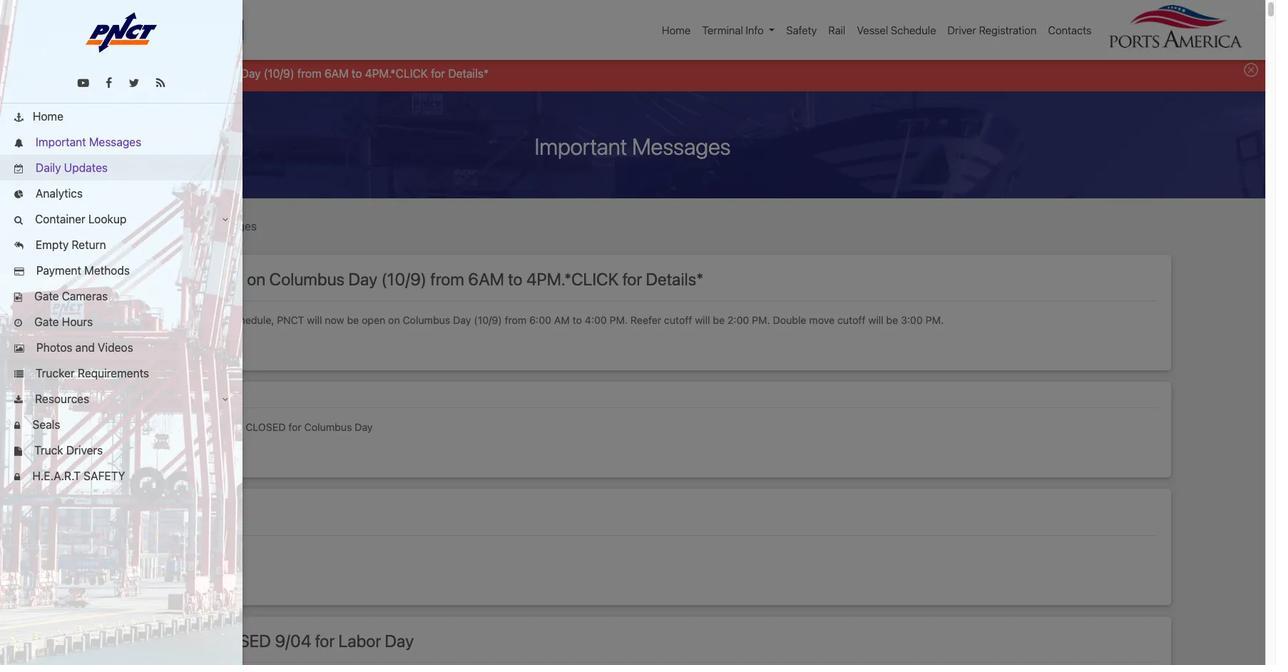Task type: locate. For each thing, give the bounding box(es) containing it.
9/7/2023
[[119, 575, 158, 586]]

pm. right 2:00
[[752, 314, 770, 326]]

1 gate from the top
[[34, 290, 59, 303]]

photos
[[36, 341, 72, 354]]

pm right 3:54:01
[[202, 341, 216, 352]]

will down 9/7/2023 8:09:52 am
[[156, 631, 180, 651]]

will
[[105, 67, 122, 80], [156, 269, 180, 289], [307, 314, 322, 326], [695, 314, 710, 326], [869, 314, 884, 326], [213, 421, 228, 433], [156, 631, 180, 651]]

bell image
[[14, 139, 23, 148]]

for
[[431, 67, 445, 80], [623, 269, 642, 289], [289, 421, 302, 433], [315, 631, 335, 651]]

2 clock o image from the top
[[108, 449, 116, 459]]

0 vertical spatial clock o image
[[14, 319, 22, 328]]

1 vertical spatial 4pm.*click
[[526, 269, 619, 289]]

pnct inside the pnct will be open on columbus day (10/9) from 6am to 4pm.*click for details* 'link'
[[72, 67, 102, 80]]

1 pm. from the left
[[610, 314, 628, 326]]

0 vertical spatial ...
[[108, 503, 120, 523]]

will right 10/09,
[[213, 421, 228, 433]]

updates
[[64, 161, 108, 174]]

cutoff right move
[[838, 314, 866, 326]]

important
[[535, 132, 627, 160], [36, 136, 86, 148], [151, 220, 201, 232]]

1 vertical spatial lock image
[[14, 473, 20, 482]]

messages
[[632, 132, 731, 160], [89, 136, 141, 148], [204, 220, 257, 232]]

open inside 'link'
[[141, 67, 167, 80]]

for inside 'link'
[[431, 67, 445, 80]]

list image
[[14, 370, 23, 379]]

0 horizontal spatial important
[[36, 136, 86, 148]]

1 vertical spatial details*
[[646, 269, 704, 289]]

be
[[125, 67, 138, 80], [183, 269, 202, 289], [347, 314, 359, 326], [713, 314, 725, 326], [887, 314, 899, 326], [231, 421, 243, 433], [183, 631, 202, 651]]

2 10/3/2023 from the top
[[119, 448, 163, 459]]

payment
[[36, 264, 81, 277]]

home link for the 'analytics' link
[[0, 103, 243, 129]]

1 vertical spatial from
[[431, 269, 464, 289]]

angle down image for container lookup
[[222, 216, 228, 225]]

empty return
[[33, 238, 106, 251]]

be down 8:09:52 at bottom
[[183, 631, 202, 651]]

home link down the 'analytics' link
[[106, 220, 136, 232]]

0 horizontal spatial cutoff
[[664, 314, 692, 326]]

0 vertical spatial 4pm.*click
[[365, 67, 428, 80]]

0 vertical spatial open
[[141, 67, 167, 80]]

pnct will be open on columbus day (10/9) from 6am to 4pm.*click for details* link
[[72, 65, 489, 82]]

will left 3:00
[[869, 314, 884, 326]]

columbus inside 'link'
[[186, 67, 238, 80]]

be right 10/09,
[[231, 421, 243, 433]]

clock o image up safety
[[108, 449, 116, 459]]

h.e.a.r.t safety link
[[0, 463, 243, 489]]

reefer
[[631, 314, 662, 326]]

pnct
[[72, 67, 102, 80], [108, 269, 152, 289], [277, 314, 304, 326], [183, 421, 210, 433], [108, 631, 152, 651]]

10/3/2023 down monday,
[[119, 448, 163, 459]]

1 horizontal spatial details*
[[646, 269, 704, 289]]

return
[[72, 238, 106, 251]]

1 horizontal spatial 4pm.*click
[[526, 269, 619, 289]]

gate up photos
[[34, 315, 59, 328]]

am right 8:09:52 at bottom
[[198, 575, 212, 586]]

2 vertical spatial (10/9)
[[474, 314, 502, 326]]

0 vertical spatial clock o image
[[108, 343, 116, 352]]

important messages
[[535, 132, 731, 160], [33, 136, 141, 148], [151, 220, 257, 232]]

lock image for seals
[[14, 422, 20, 431]]

clock o image left 9/7/2023
[[108, 577, 116, 586]]

2 pm. from the left
[[752, 314, 770, 326]]

am
[[554, 314, 570, 326], [198, 575, 212, 586]]

home up 'pnct will be open on columbus day (10/9) from 6am to 4pm.*click for details*' alert
[[662, 24, 691, 36]]

gate
[[34, 290, 59, 303], [34, 315, 59, 328]]

clock o image up requirements
[[108, 343, 116, 352]]

home right anchor 'image'
[[33, 110, 63, 123]]

pm. right 4:00
[[610, 314, 628, 326]]

0 horizontal spatial 4pm.*click
[[365, 67, 428, 80]]

0 horizontal spatial pm.
[[610, 314, 628, 326]]

1 clock o image from the top
[[108, 343, 116, 352]]

1 horizontal spatial on
[[247, 269, 266, 289]]

gate down payment
[[34, 290, 59, 303]]

2 horizontal spatial from
[[505, 314, 527, 326]]

lock image inside h.e.a.r.t safety link
[[14, 473, 20, 482]]

0 horizontal spatial important messages
[[33, 136, 141, 148]]

0 vertical spatial home
[[662, 24, 691, 36]]

twitter image
[[129, 77, 139, 88]]

9/7/2023 8:09:52 am
[[116, 575, 212, 586]]

1 vertical spatial clock o image
[[108, 577, 116, 586]]

0 vertical spatial lock image
[[14, 422, 20, 431]]

resources link
[[0, 386, 243, 412]]

lock image down file image
[[14, 473, 20, 482]]

methods
[[84, 264, 130, 277]]

0 horizontal spatial details*
[[448, 67, 489, 80]]

2 horizontal spatial important
[[535, 132, 627, 160]]

1 vertical spatial closed
[[206, 631, 271, 651]]

move
[[810, 314, 835, 326]]

0 horizontal spatial clock o image
[[14, 319, 22, 328]]

due
[[108, 314, 127, 326]]

important messages inside "important messages" 'link'
[[33, 136, 141, 148]]

on
[[170, 67, 183, 80], [247, 269, 266, 289], [388, 314, 400, 326]]

angle down image inside the container lookup link
[[222, 216, 228, 225]]

angle down image for resources
[[222, 395, 228, 404]]

0 vertical spatial home link
[[657, 16, 697, 44]]

1 10/3/2023 from the top
[[119, 341, 163, 352]]

1 vertical spatial am
[[198, 575, 212, 586]]

1 vertical spatial home
[[33, 110, 63, 123]]

1 vertical spatial pm
[[204, 448, 218, 459]]

be right facebook icon
[[125, 67, 138, 80]]

0 vertical spatial from
[[297, 67, 322, 80]]

on up schedule, in the top of the page
[[247, 269, 266, 289]]

open up the vessel
[[206, 269, 243, 289]]

8:09:52
[[161, 575, 196, 586]]

1 vertical spatial 6am
[[468, 269, 504, 289]]

clock o image
[[108, 343, 116, 352], [108, 449, 116, 459]]

...
[[108, 503, 120, 523], [108, 549, 117, 561]]

open
[[141, 67, 167, 80], [206, 269, 243, 289], [362, 314, 386, 326]]

lock image for h.e.a.r.t safety
[[14, 473, 20, 482]]

gate for gate hours
[[34, 315, 59, 328]]

messages inside 'link'
[[89, 136, 141, 148]]

photos and videos link
[[0, 335, 243, 360]]

1 angle down image from the top
[[222, 216, 228, 225]]

open right the now
[[362, 314, 386, 326]]

am right 6:00
[[554, 314, 570, 326]]

videos
[[98, 341, 133, 354]]

in
[[185, 314, 194, 326]]

2 horizontal spatial on
[[388, 314, 400, 326]]

home
[[662, 24, 691, 36], [33, 110, 63, 123], [106, 220, 136, 232]]

0 vertical spatial closed
[[246, 421, 286, 433]]

0 vertical spatial (10/9)
[[264, 67, 294, 80]]

0 vertical spatial details*
[[448, 67, 489, 80]]

clock o image for 10/3/2023 3:44:48 pm
[[108, 449, 116, 459]]

2 gate from the top
[[34, 315, 59, 328]]

0 horizontal spatial messages
[[89, 136, 141, 148]]

lock image inside "seals" link
[[14, 422, 20, 431]]

pm right 3:44:48
[[204, 448, 218, 459]]

quick
[[14, 24, 42, 36]]

0 vertical spatial pnct will be open on columbus day (10/9) from 6am to 4pm.*click for details*
[[72, 67, 489, 80]]

1 cutoff from the left
[[664, 314, 692, 326]]

10/3/2023
[[119, 341, 163, 352], [119, 448, 163, 459]]

angle down image inside resources link
[[222, 395, 228, 404]]

links
[[45, 24, 71, 36]]

1 vertical spatial (10/9)
[[381, 269, 427, 289]]

10/3/2023 down gate hours "link"
[[119, 341, 163, 352]]

2 horizontal spatial messages
[[632, 132, 731, 160]]

pm. right 3:00
[[926, 314, 944, 326]]

pnct up 3:44:48
[[183, 421, 210, 433]]

0 vertical spatial angle down image
[[222, 216, 228, 225]]

2 horizontal spatial important messages
[[535, 132, 731, 160]]

cutoff
[[664, 314, 692, 326], [838, 314, 866, 326]]

on inside the pnct will be open on columbus day (10/9) from 6am to 4pm.*click for details* 'link'
[[170, 67, 183, 80]]

to
[[352, 67, 362, 80], [508, 269, 523, 289], [130, 314, 140, 326], [573, 314, 582, 326]]

pm.
[[610, 314, 628, 326], [752, 314, 770, 326], [926, 314, 944, 326]]

home link down facebook icon
[[0, 103, 243, 129]]

1 horizontal spatial important messages
[[151, 220, 257, 232]]

0 vertical spatial pm
[[202, 341, 216, 352]]

download image
[[14, 396, 23, 405]]

2 horizontal spatial (10/9)
[[474, 314, 502, 326]]

pnct right schedule, in the top of the page
[[277, 314, 304, 326]]

lock image
[[14, 422, 20, 431], [14, 473, 20, 482]]

0 vertical spatial 6am
[[325, 67, 349, 80]]

vessel schedule
[[857, 24, 937, 36]]

10/09,
[[151, 421, 180, 433]]

pnct will be closed 9/04 for labor day
[[108, 631, 414, 651]]

home down the 'analytics' link
[[106, 220, 136, 232]]

youtube play image
[[78, 77, 89, 88]]

clock o image inside gate hours "link"
[[14, 319, 22, 328]]

0 horizontal spatial home
[[33, 110, 63, 123]]

6am inside 'link'
[[325, 67, 349, 80]]

... up 9/7/2023 8:09:52 am
[[108, 549, 117, 561]]

... down h.e.a.r.t safety link
[[108, 503, 120, 523]]

0 vertical spatial 10/3/2023
[[119, 341, 163, 352]]

important messages link
[[0, 129, 243, 155]]

angle down image
[[222, 216, 228, 225], [222, 395, 228, 404]]

columbus
[[186, 67, 238, 80], [269, 269, 345, 289], [403, 314, 451, 326], [304, 421, 352, 433]]

1 vertical spatial ...
[[108, 549, 117, 561]]

credit card image
[[14, 268, 24, 277]]

1 vertical spatial gate
[[34, 315, 59, 328]]

double
[[773, 314, 807, 326]]

schedule,
[[229, 314, 274, 326]]

2 horizontal spatial home
[[662, 24, 691, 36]]

will left the twitter image
[[105, 67, 122, 80]]

1 horizontal spatial home
[[106, 220, 136, 232]]

0 horizontal spatial (10/9)
[[264, 67, 294, 80]]

0 horizontal spatial 6am
[[325, 67, 349, 80]]

10/3/2023 3:54:01 pm
[[116, 341, 216, 352]]

clock o image
[[14, 319, 22, 328], [108, 577, 116, 586]]

1 horizontal spatial cutoff
[[838, 314, 866, 326]]

on right the now
[[388, 314, 400, 326]]

home link up 'pnct will be open on columbus day (10/9) from 6am to 4pm.*click for details*' alert
[[657, 16, 697, 44]]

cutoff right reefer
[[664, 314, 692, 326]]

1 vertical spatial 10/3/2023
[[119, 448, 163, 459]]

1 vertical spatial angle down image
[[222, 395, 228, 404]]

1 lock image from the top
[[14, 422, 20, 431]]

pm
[[202, 341, 216, 352], [204, 448, 218, 459]]

clock o image down file movie o image
[[14, 319, 22, 328]]

6am
[[325, 67, 349, 80], [468, 269, 504, 289]]

lock image up file image
[[14, 422, 20, 431]]

(10/9)
[[264, 67, 294, 80], [381, 269, 427, 289], [474, 314, 502, 326]]

daily updates link
[[0, 155, 243, 181]]

will left 2:00
[[695, 314, 710, 326]]

pnct left facebook icon
[[72, 67, 102, 80]]

1 vertical spatial home link
[[0, 103, 243, 129]]

2 horizontal spatial pm.
[[926, 314, 944, 326]]

1 horizontal spatial am
[[554, 314, 570, 326]]

2 lock image from the top
[[14, 473, 20, 482]]

1 horizontal spatial open
[[206, 269, 243, 289]]

monday, 10/09, pnct will be closed for columbus day
[[108, 421, 373, 433]]

1 horizontal spatial clock o image
[[108, 577, 116, 586]]

on right rss image
[[170, 67, 183, 80]]

be right the now
[[347, 314, 359, 326]]

now
[[325, 314, 344, 326]]

0 horizontal spatial open
[[141, 67, 167, 80]]

be up in
[[183, 269, 202, 289]]

file image
[[14, 447, 22, 457]]

2 vertical spatial open
[[362, 314, 386, 326]]

1 horizontal spatial pm.
[[752, 314, 770, 326]]

0 horizontal spatial on
[[170, 67, 183, 80]]

2 ... from the top
[[108, 549, 117, 561]]

rail link
[[823, 16, 852, 44]]

from inside 'link'
[[297, 67, 322, 80]]

2 angle down image from the top
[[222, 395, 228, 404]]

0 vertical spatial gate
[[34, 290, 59, 303]]

0 vertical spatial on
[[170, 67, 183, 80]]

details*
[[448, 67, 489, 80], [646, 269, 704, 289]]

open right the twitter image
[[141, 67, 167, 80]]

pnct will be open on columbus day (10/9) from 6am to 4pm.*click for details*
[[72, 67, 489, 80], [108, 269, 704, 289]]

0 horizontal spatial from
[[297, 67, 322, 80]]

photo image
[[14, 345, 24, 354]]

1 vertical spatial clock o image
[[108, 449, 116, 459]]

1 vertical spatial on
[[247, 269, 266, 289]]

closed
[[246, 421, 286, 433], [206, 631, 271, 651]]

2 vertical spatial home
[[106, 220, 136, 232]]

monday,
[[108, 421, 148, 433]]



Task type: vqa. For each thing, say whether or not it's contained in the screenshot.
quick links link
yes



Task type: describe. For each thing, give the bounding box(es) containing it.
registration
[[979, 24, 1037, 36]]

4:00
[[585, 314, 607, 326]]

container lookup
[[32, 213, 127, 226]]

clock o image for 10/3/2023 3:54:01 pm
[[108, 343, 116, 352]]

2 horizontal spatial open
[[362, 314, 386, 326]]

rss image
[[156, 77, 165, 88]]

gate hours link
[[0, 309, 243, 335]]

(10/9) inside the pnct will be open on columbus day (10/9) from 6am to 4pm.*click for details* 'link'
[[264, 67, 294, 80]]

clock o image for 9/7/2023 8:09:52 am
[[108, 577, 116, 586]]

truck drivers link
[[0, 437, 243, 463]]

2 vertical spatial on
[[388, 314, 400, 326]]

trucker requirements link
[[0, 360, 243, 386]]

drivers
[[66, 444, 103, 457]]

important inside 'link'
[[36, 136, 86, 148]]

quick links
[[14, 24, 71, 36]]

h.e.a.r.t safety
[[29, 470, 125, 482]]

day inside the pnct will be open on columbus day (10/9) from 6am to 4pm.*click for details* 'link'
[[241, 67, 261, 80]]

container
[[35, 213, 85, 226]]

vessel
[[196, 314, 226, 326]]

9/04
[[275, 631, 311, 651]]

pm for 10/3/2023 3:54:01 pm
[[202, 341, 216, 352]]

requirements
[[78, 367, 149, 380]]

empty return link
[[0, 232, 243, 258]]

2 vertical spatial from
[[505, 314, 527, 326]]

3:54:01
[[166, 341, 199, 352]]

1 horizontal spatial (10/9)
[[381, 269, 427, 289]]

10/3/2023 for 3:44:48
[[119, 448, 163, 459]]

and
[[75, 341, 95, 354]]

search image
[[14, 216, 23, 225]]

payment methods link
[[0, 258, 243, 283]]

driver registration link
[[942, 16, 1043, 44]]

hours
[[62, 315, 93, 328]]

3:44:48
[[166, 448, 201, 459]]

vessel
[[857, 24, 889, 36]]

be left 2:00
[[713, 314, 725, 326]]

quick links link
[[14, 22, 79, 38]]

1 vertical spatial pnct will be open on columbus day (10/9) from 6am to 4pm.*click for details*
[[108, 269, 704, 289]]

h.e.a.r.t
[[32, 470, 81, 482]]

seals
[[29, 418, 60, 431]]

1 horizontal spatial 6am
[[468, 269, 504, 289]]

0 vertical spatial am
[[554, 314, 570, 326]]

6:00
[[530, 314, 552, 326]]

calendar check o image
[[14, 165, 23, 174]]

10/3/2023 for 3:54:01
[[119, 341, 163, 352]]

0 horizontal spatial am
[[198, 575, 212, 586]]

lookup
[[88, 213, 127, 226]]

empty
[[36, 238, 69, 251]]

daily updates
[[33, 161, 108, 174]]

pie chart image
[[14, 191, 23, 200]]

contacts
[[1049, 24, 1092, 36]]

safety
[[787, 24, 817, 36]]

pnct down 9/7/2023
[[108, 631, 152, 651]]

4pm.*click inside 'link'
[[365, 67, 428, 80]]

trucker
[[36, 367, 75, 380]]

anchor image
[[14, 113, 23, 123]]

clock o image for gate hours
[[14, 319, 22, 328]]

pnct will be open on columbus day (10/9) from 6am to 4pm.*click for details* inside alert
[[72, 67, 489, 80]]

cameras
[[62, 290, 108, 303]]

contacts link
[[1043, 16, 1098, 44]]

safety
[[84, 470, 125, 482]]

10/3/2023 3:44:48 pm
[[116, 448, 218, 459]]

details* inside 'link'
[[448, 67, 489, 80]]

home link for rail link
[[657, 16, 697, 44]]

payment methods
[[33, 264, 130, 277]]

due to changes in vessel schedule, pnct will now be open on columbus day (10/9) from 6:00 am to 4:00 pm.  reefer cutoff will be 2:00 pm.  double move cutoff will be 3:00 pm.
[[108, 314, 944, 326]]

driver
[[948, 24, 977, 36]]

1 horizontal spatial messages
[[204, 220, 257, 232]]

analytics link
[[0, 181, 243, 206]]

2 vertical spatial home link
[[106, 220, 136, 232]]

close image
[[1245, 63, 1259, 77]]

truck drivers
[[31, 444, 103, 457]]

rail
[[829, 24, 846, 36]]

analytics
[[33, 187, 83, 200]]

trucker requirements
[[33, 367, 149, 380]]

gate cameras link
[[0, 283, 243, 309]]

1 ... from the top
[[108, 503, 120, 523]]

seals link
[[0, 412, 243, 437]]

pnct will be open on columbus day (10/9) from 6am to 4pm.*click for details* alert
[[0, 53, 1266, 91]]

facebook image
[[106, 77, 112, 88]]

photos and videos
[[33, 341, 133, 354]]

1 horizontal spatial important
[[151, 220, 201, 232]]

labor
[[339, 631, 381, 651]]

driver registration
[[948, 24, 1037, 36]]

will left the now
[[307, 314, 322, 326]]

safety link
[[781, 16, 823, 44]]

3 pm. from the left
[[926, 314, 944, 326]]

file movie o image
[[14, 293, 22, 302]]

daily
[[36, 161, 61, 174]]

3:00
[[901, 314, 923, 326]]

gate cameras
[[31, 290, 108, 303]]

resources
[[32, 392, 89, 405]]

will inside the pnct will be open on columbus day (10/9) from 6am to 4pm.*click for details* 'link'
[[105, 67, 122, 80]]

gate for gate cameras
[[34, 290, 59, 303]]

2:00
[[728, 314, 750, 326]]

gate hours
[[31, 315, 93, 328]]

1 vertical spatial open
[[206, 269, 243, 289]]

pm for 10/3/2023 3:44:48 pm
[[204, 448, 218, 459]]

container lookup link
[[0, 206, 243, 232]]

pnct down empty return link
[[108, 269, 152, 289]]

1 horizontal spatial from
[[431, 269, 464, 289]]

to inside 'link'
[[352, 67, 362, 80]]

truck
[[34, 444, 63, 457]]

be inside 'link'
[[125, 67, 138, 80]]

schedule
[[891, 24, 937, 36]]

vessel schedule link
[[852, 16, 942, 44]]

be left 3:00
[[887, 314, 899, 326]]

2 cutoff from the left
[[838, 314, 866, 326]]

reply all image
[[14, 242, 23, 251]]

will up changes
[[156, 269, 180, 289]]

changes
[[142, 314, 182, 326]]



